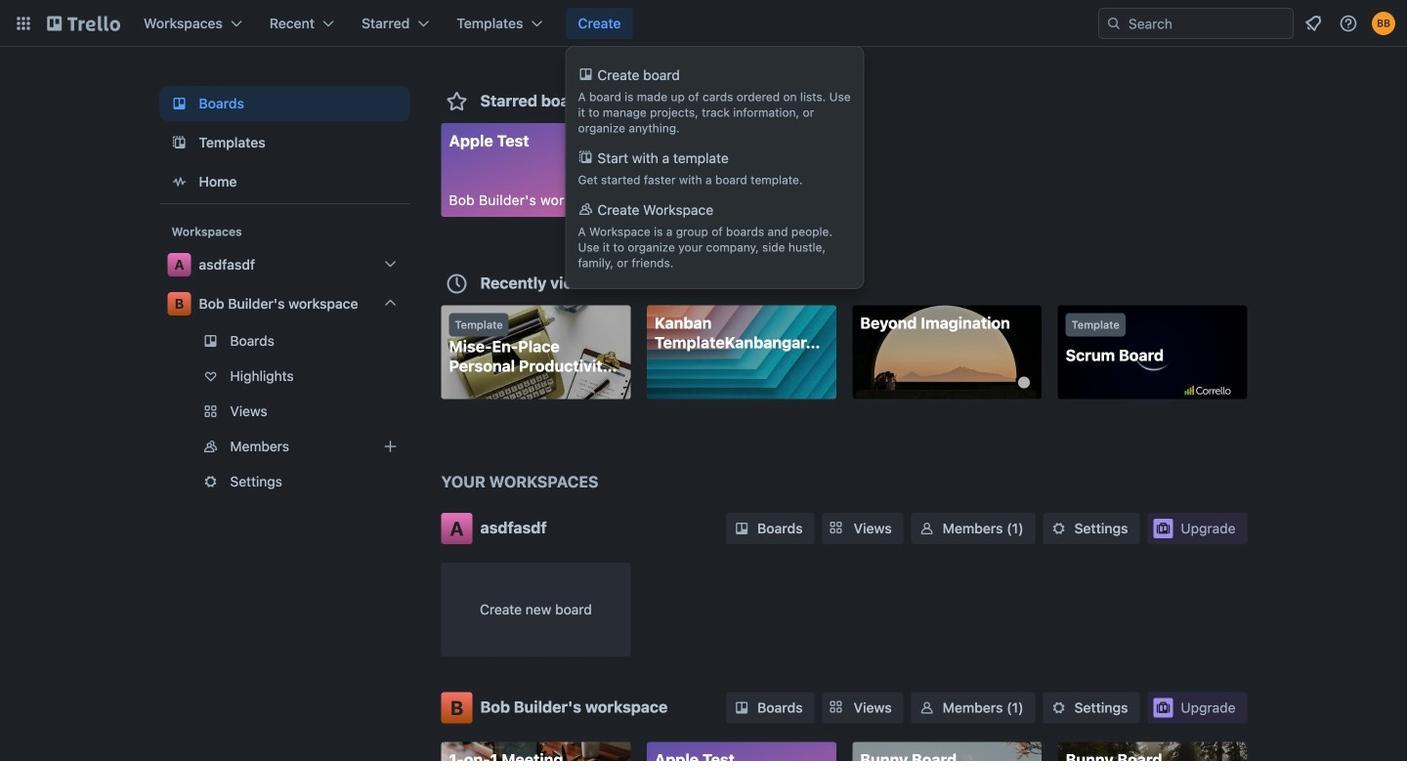 Task type: describe. For each thing, give the bounding box(es) containing it.
add image
[[379, 435, 402, 458]]

1 sm image from the left
[[732, 698, 752, 718]]

open information menu image
[[1339, 14, 1358, 33]]

2 sm image from the left
[[1049, 698, 1069, 718]]

0 notifications image
[[1302, 12, 1325, 35]]

back to home image
[[47, 8, 120, 39]]

search image
[[1106, 16, 1122, 31]]



Task type: locate. For each thing, give the bounding box(es) containing it.
0 horizontal spatial sm image
[[732, 698, 752, 718]]

home image
[[168, 170, 191, 193]]

Search field
[[1122, 10, 1293, 37]]

board image
[[168, 92, 191, 115]]

1 horizontal spatial sm image
[[1049, 698, 1069, 718]]

sm image
[[732, 698, 752, 718], [1049, 698, 1069, 718]]

primary element
[[0, 0, 1407, 47]]

sm image
[[732, 519, 752, 538], [917, 519, 937, 538], [1049, 519, 1069, 538], [917, 698, 937, 718]]

bob builder (bobbuilder40) image
[[1372, 12, 1395, 35]]

template board image
[[168, 131, 191, 154]]



Task type: vqa. For each thing, say whether or not it's contained in the screenshot.
Open information menu Icon
yes



